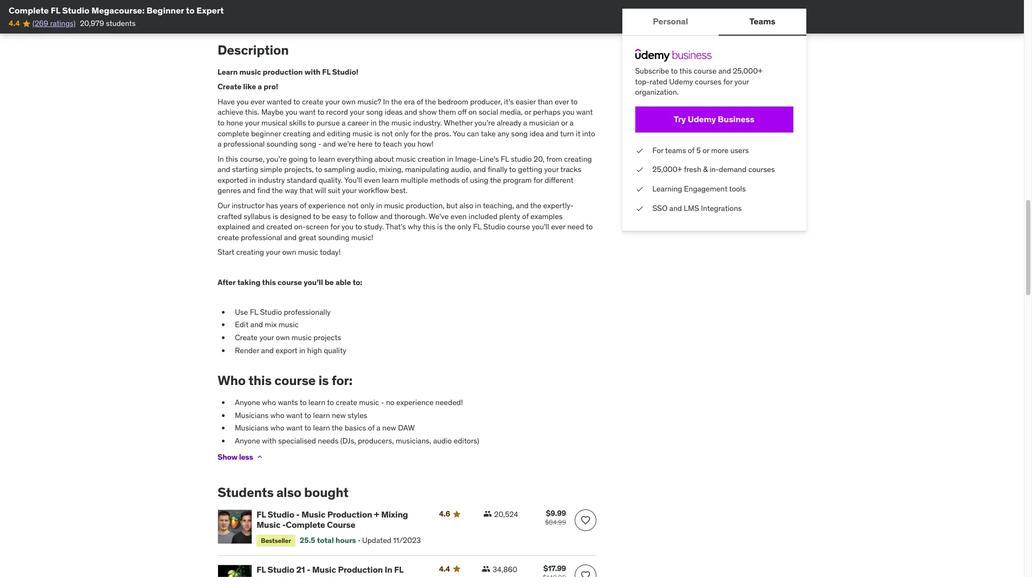 Task type: vqa. For each thing, say whether or not it's contained in the screenshot.
clients
no



Task type: locate. For each thing, give the bounding box(es) containing it.
production inside fl studio 21 - music production in fl studio 21 for mac & pc
[[338, 565, 383, 575]]

create inside use fl studio professionally edit and mix music create your own music projects render and export in high quality
[[235, 333, 258, 343]]

course up professionally
[[278, 278, 302, 287]]

1 horizontal spatial also
[[460, 201, 473, 211]]

1 vertical spatial create
[[235, 333, 258, 343]]

ideas
[[385, 107, 403, 117]]

a right already
[[523, 118, 527, 128]]

1 vertical spatial &
[[328, 575, 333, 578]]

on
[[469, 107, 477, 117]]

for left mac
[[296, 575, 307, 578]]

xsmall image for 25,000+
[[636, 165, 644, 175]]

syllabus
[[244, 211, 271, 221]]

course inside subscribe to this course and 25,000+ top‑rated udemy courses for your organization.
[[694, 66, 717, 76]]

tab list
[[623, 9, 807, 36]]

has
[[266, 201, 278, 211]]

courses up try udemy business
[[695, 77, 722, 86]]

0 vertical spatial production
[[327, 509, 372, 520]]

your down created
[[266, 248, 280, 257]]

and up using
[[473, 165, 486, 174]]

taking
[[237, 278, 261, 287]]

xsmall image
[[218, 0, 226, 8], [636, 146, 644, 156], [636, 165, 644, 175], [636, 184, 644, 195]]

and down "musician"
[[546, 129, 559, 138]]

in down updated 11/2023
[[385, 565, 392, 575]]

0 horizontal spatial &
[[328, 575, 333, 578]]

with right production
[[305, 67, 321, 77]]

4.6
[[439, 509, 450, 519]]

your inside subscribe to this course and 25,000+ top‑rated udemy courses for your organization.
[[735, 77, 749, 86]]

creating right start
[[236, 248, 264, 257]]

even down the but
[[451, 211, 467, 221]]

create up render
[[235, 333, 258, 343]]

& left the 'in-'
[[704, 165, 708, 175]]

pro!
[[264, 82, 278, 92]]

your down you'll
[[342, 186, 357, 196]]

0 vertical spatial new
[[332, 411, 346, 420]]

idea
[[530, 129, 544, 138]]

own inside use fl studio professionally edit and mix music create your own music projects render and export in high quality
[[276, 333, 290, 343]]

0 horizontal spatial experience
[[308, 201, 346, 211]]

own down created
[[282, 248, 296, 257]]

music up high
[[292, 333, 312, 343]]

1 musicians from the top
[[235, 411, 269, 420]]

anyone
[[235, 398, 260, 408], [235, 436, 260, 446]]

going
[[289, 154, 308, 164]]

music up styles
[[359, 398, 379, 408]]

course inside learn music production with fl studio! create like a pro! have you ever wanted to create your own music? in the era of the bedroom producer, it's easier than ever to achieve this. maybe you want to record your song ideas and show them off on social media, or perhaps you want to hone your musical skills to pursue a career in the music industry. whether you're already a musician or a complete beginner creating and editing music is not only for the pros. you can take any song idea and turn it into a professional sounding song - and we're here to teach you how! in this course, you're going to learn everything about music creation in image-line's fl studio 20, from creating and starting simple projects, to sampling audio, mixing, manipulating audio, and finally to getting your tracks exported in industry standard quality. you'll even learn multiple methods of using the program for different genres and find the way that will suit your workflow best. our instructor has years of experience not only in music production, but also in teaching, and the expertly- crafted syllabus is designed to be easy to follow and thorough. we've even included plenty of examples explained and created on-screen for you to study. that's why this is the only fl studio course you'll ever need to create professional and great sounding music! start creating your own music today!
[[507, 222, 530, 232]]

only up teach
[[395, 129, 409, 138]]

the down we've
[[445, 222, 456, 232]]

and left find
[[243, 186, 255, 196]]

musicians down who
[[235, 411, 269, 420]]

already
[[497, 118, 522, 128]]

turn
[[560, 129, 574, 138]]

- up bestseller
[[282, 520, 286, 531]]

wishlist image
[[580, 515, 591, 526]]

0 vertical spatial only
[[395, 129, 409, 138]]

0 vertical spatial with
[[305, 67, 321, 77]]

xsmall image for 34,860
[[482, 565, 491, 574]]

0 horizontal spatial you'll
[[304, 278, 323, 287]]

1 vertical spatial 4.4
[[439, 565, 450, 574]]

song up going
[[300, 139, 316, 149]]

0 vertical spatial song
[[366, 107, 383, 117]]

0 vertical spatial complete
[[9, 5, 49, 16]]

fl down updated 11/2023
[[394, 565, 403, 575]]

your up business
[[735, 77, 749, 86]]

maybe
[[261, 107, 284, 117]]

creating down skills
[[283, 129, 311, 138]]

of
[[417, 97, 423, 106], [688, 146, 695, 155], [462, 175, 468, 185], [300, 201, 307, 211], [522, 211, 529, 221], [368, 423, 375, 433]]

you're up simple
[[266, 154, 287, 164]]

- inside fl studio 21 - music production in fl studio 21 for mac & pc
[[307, 565, 310, 575]]

2 vertical spatial create
[[336, 398, 357, 408]]

sounding down beginner
[[267, 139, 298, 149]]

xsmall image left sso on the top right
[[636, 203, 644, 214]]

even up workflow
[[364, 175, 380, 185]]

be up screen
[[322, 211, 330, 221]]

1 vertical spatial not
[[348, 201, 359, 211]]

0 horizontal spatial new
[[332, 411, 346, 420]]

- left no
[[381, 398, 384, 408]]

0 vertical spatial be
[[322, 211, 330, 221]]

suit
[[328, 186, 340, 196]]

only
[[395, 129, 409, 138], [360, 201, 374, 211], [457, 222, 471, 232]]

hone
[[226, 118, 243, 128]]

2 audio, from the left
[[451, 165, 472, 174]]

0 vertical spatial professional
[[223, 139, 265, 149]]

who this course is for:
[[218, 373, 353, 389]]

musicians up less
[[235, 423, 269, 433]]

0 vertical spatial own
[[342, 97, 356, 106]]

or right the 5
[[703, 146, 710, 155]]

perhaps
[[533, 107, 561, 117]]

professional down complete on the top of the page
[[223, 139, 265, 149]]

2 horizontal spatial song
[[511, 129, 528, 138]]

you'll inside learn music production with fl studio! create like a pro! have you ever wanted to create your own music? in the era of the bedroom producer, it's easier than ever to achieve this. maybe you want to record your song ideas and show them off on social media, or perhaps you want to hone your musical skills to pursue a career in the music industry. whether you're already a musician or a complete beginner creating and editing music is not only for the pros. you can take any song idea and turn it into a professional sounding song - and we're here to teach you how! in this course, you're going to learn everything about music creation in image-line's fl studio 20, from creating and starting simple projects, to sampling audio, mixing, manipulating audio, and finally to getting your tracks exported in industry standard quality. you'll even learn multiple methods of using the program for different genres and find the way that will suit your workflow best. our instructor has years of experience not only in music production, but also in teaching, and the expertly- crafted syllabus is designed to be easy to follow and thorough. we've even included plenty of examples explained and created on-screen for you to study. that's why this is the only fl studio course you'll ever need to create professional and great sounding music! start creating your own music today!
[[532, 222, 549, 232]]

2 horizontal spatial create
[[336, 398, 357, 408]]

fl studio 21 - music production in fl studio 21 for mac & pc link
[[257, 565, 426, 578]]

of inside anyone who wants to learn to create music - no experience needed! musicians who want to learn new styles musicians who want to learn the basics of a new daw anyone with specialised needs (djs, producers, musicians, audio editors)
[[368, 423, 375, 433]]

is left for:
[[319, 373, 329, 389]]

20,979 students
[[80, 19, 136, 28]]

& left pc
[[328, 575, 333, 578]]

1 horizontal spatial you'll
[[532, 222, 549, 232]]

to inside subscribe to this course and 25,000+ top‑rated udemy courses for your organization.
[[671, 66, 678, 76]]

0 horizontal spatial courses
[[695, 77, 722, 86]]

- inside anyone who wants to learn to create music - no experience needed! musicians who want to learn new styles musicians who want to learn the basics of a new daw anyone with specialised needs (djs, producers, musicians, audio editors)
[[381, 398, 384, 408]]

we're
[[338, 139, 356, 149]]

0 horizontal spatial only
[[360, 201, 374, 211]]

in up included
[[475, 201, 481, 211]]

course up wants
[[274, 373, 316, 389]]

2 vertical spatial creating
[[236, 248, 264, 257]]

1 anyone from the top
[[235, 398, 260, 408]]

updated
[[362, 536, 391, 546]]

fl left the studio!
[[322, 67, 331, 77]]

0 horizontal spatial also
[[276, 485, 302, 501]]

and
[[719, 66, 732, 76], [405, 107, 417, 117], [313, 129, 325, 138], [546, 129, 559, 138], [323, 139, 336, 149], [218, 165, 230, 174], [473, 165, 486, 174], [243, 186, 255, 196], [516, 201, 529, 211], [670, 203, 682, 213], [380, 211, 393, 221], [252, 222, 265, 232], [284, 233, 297, 242], [250, 320, 263, 330], [261, 346, 274, 355]]

daw
[[398, 423, 415, 433]]

0 vertical spatial even
[[364, 175, 380, 185]]

1 vertical spatial courses
[[749, 165, 775, 175]]

learn music production with fl studio! create like a pro! have you ever wanted to create your own music? in the era of the bedroom producer, it's easier than ever to achieve this. maybe you want to record your song ideas and show them off on social media, or perhaps you want to hone your musical skills to pursue a career in the music industry. whether you're already a musician or a complete beginner creating and editing music is not only for the pros. you can take any song idea and turn it into a professional sounding song - and we're here to teach you how! in this course, you're going to learn everything about music creation in image-line's fl studio 20, from creating and starting simple projects, to sampling audio, mixing, manipulating audio, and finally to getting your tracks exported in industry standard quality. you'll even learn multiple methods of using the program for different genres and find the way that will suit your workflow best. our instructor has years of experience not only in music production, but also in teaching, and the expertly- crafted syllabus is designed to be easy to follow and thorough. we've even included plenty of examples explained and created on-screen for you to study. that's why this is the only fl studio course you'll ever need to create professional and great sounding music! start creating your own music today!
[[218, 67, 595, 257]]

1 horizontal spatial or
[[561, 118, 568, 128]]

in
[[371, 118, 377, 128], [447, 154, 453, 164], [250, 175, 256, 185], [376, 201, 382, 211], [475, 201, 481, 211], [299, 346, 305, 355]]

anyone who wants to learn to create music - no experience needed! musicians who want to learn new styles musicians who want to learn the basics of a new daw anyone with specialised needs (djs, producers, musicians, audio editors)
[[235, 398, 479, 446]]

studio inside use fl studio professionally edit and mix music create your own music projects render and export in high quality
[[260, 307, 282, 317]]

of up designed
[[300, 201, 307, 211]]

description
[[218, 42, 289, 58]]

for inside subscribe to this course and 25,000+ top‑rated udemy courses for your organization.
[[724, 77, 733, 86]]

music
[[239, 67, 261, 77], [391, 118, 412, 128], [353, 129, 373, 138], [396, 154, 416, 164], [384, 201, 404, 211], [298, 248, 318, 257], [279, 320, 299, 330], [292, 333, 312, 343], [359, 398, 379, 408]]

0 vertical spatial courses
[[695, 77, 722, 86]]

courses inside subscribe to this course and 25,000+ top‑rated udemy courses for your organization.
[[695, 77, 722, 86]]

the up ideas
[[391, 97, 402, 106]]

not up easy
[[348, 201, 359, 211]]

1 vertical spatial 25,000+
[[653, 165, 683, 175]]

fl studio - music production + mixing music -complete course link
[[257, 509, 426, 531]]

1 horizontal spatial 25,000+
[[733, 66, 763, 76]]

xsmall image up description
[[218, 13, 226, 23]]

your
[[735, 77, 749, 86], [325, 97, 340, 106], [350, 107, 365, 117], [245, 118, 260, 128], [544, 165, 559, 174], [342, 186, 357, 196], [266, 248, 280, 257], [260, 333, 274, 343]]

experience inside anyone who wants to learn to create music - no experience needed! musicians who want to learn new styles musicians who want to learn the basics of a new daw anyone with specialised needs (djs, producers, musicians, audio editors)
[[396, 398, 434, 408]]

xsmall image inside show less "button"
[[255, 453, 264, 462]]

0 vertical spatial experience
[[308, 201, 346, 211]]

your down mix
[[260, 333, 274, 343]]

1 horizontal spatial create
[[302, 97, 324, 106]]

0 vertical spatial &
[[704, 165, 708, 175]]

industry.
[[413, 118, 442, 128]]

top‑rated
[[636, 77, 668, 86]]

the inside anyone who wants to learn to create music - no experience needed! musicians who want to learn new styles musicians who want to learn the basics of a new daw anyone with specialised needs (djs, producers, musicians, audio editors)
[[332, 423, 343, 433]]

song down already
[[511, 129, 528, 138]]

music right mix
[[279, 320, 299, 330]]

subscribe to this course and 25,000+ top‑rated udemy courses for your organization.
[[636, 66, 763, 97]]

in inside use fl studio professionally edit and mix music create your own music projects render and export in high quality
[[299, 346, 305, 355]]

of right plenty
[[522, 211, 529, 221]]

hours
[[336, 536, 356, 546]]

have
[[218, 97, 235, 106]]

great
[[299, 233, 316, 242]]

and down editing
[[323, 139, 336, 149]]

only up follow
[[360, 201, 374, 211]]

also right the but
[[460, 201, 473, 211]]

in
[[383, 97, 389, 106], [218, 154, 224, 164], [385, 565, 392, 575]]

take
[[481, 129, 496, 138]]

also
[[460, 201, 473, 211], [276, 485, 302, 501]]

only down included
[[457, 222, 471, 232]]

1 horizontal spatial sounding
[[318, 233, 350, 242]]

1 horizontal spatial with
[[305, 67, 321, 77]]

in left high
[[299, 346, 305, 355]]

20,524
[[494, 510, 518, 520]]

fl
[[51, 5, 60, 16], [322, 67, 331, 77], [501, 154, 509, 164], [473, 222, 482, 232], [250, 307, 258, 317], [257, 509, 266, 520], [257, 565, 266, 575], [394, 565, 403, 575]]

course down the udemy business image
[[694, 66, 717, 76]]

1 vertical spatial anyone
[[235, 436, 260, 446]]

fl studio - music production + mixing music -complete course
[[257, 509, 408, 531]]

experience inside learn music production with fl studio! create like a pro! have you ever wanted to create your own music? in the era of the bedroom producer, it's easier than ever to achieve this. maybe you want to record your song ideas and show them off on social media, or perhaps you want to hone your musical skills to pursue a career in the music industry. whether you're already a musician or a complete beginner creating and editing music is not only for the pros. you can take any song idea and turn it into a professional sounding song - and we're here to teach you how! in this course, you're going to learn everything about music creation in image-line's fl studio 20, from creating and starting simple projects, to sampling audio, mixing, manipulating audio, and finally to getting your tracks exported in industry standard quality. you'll even learn multiple methods of using the program for different genres and find the way that will suit your workflow best. our instructor has years of experience not only in music production, but also in teaching, and the expertly- crafted syllabus is designed to be easy to follow and thorough. we've even included plenty of examples explained and created on-screen for you to study. that's why this is the only fl studio course you'll ever need to create professional and great sounding music! start creating your own music today!
[[308, 201, 346, 211]]

1 vertical spatial musicians
[[235, 423, 269, 433]]

0 horizontal spatial audio,
[[357, 165, 377, 174]]

megacourse:
[[91, 5, 145, 16]]

courses
[[695, 77, 722, 86], [749, 165, 775, 175]]

ever up this.
[[251, 97, 265, 106]]

2 vertical spatial in
[[385, 565, 392, 575]]

- inside learn music production with fl studio! create like a pro! have you ever wanted to create your own music? in the era of the bedroom producer, it's easier than ever to achieve this. maybe you want to record your song ideas and show them off on social media, or perhaps you want to hone your musical skills to pursue a career in the music industry. whether you're already a musician or a complete beginner creating and editing music is not only for the pros. you can take any song idea and turn it into a professional sounding song - and we're here to teach you how! in this course, you're going to learn everything about music creation in image-line's fl studio 20, from creating and starting simple projects, to sampling audio, mixing, manipulating audio, and finally to getting your tracks exported in industry standard quality. you'll even learn multiple methods of using the program for different genres and find the way that will suit your workflow best. our instructor has years of experience not only in music production, but also in teaching, and the expertly- crafted syllabus is designed to be easy to follow and thorough. we've even included plenty of examples explained and created on-screen for you to study. that's why this is the only fl studio course you'll ever need to create professional and great sounding music! start creating your own music today!
[[318, 139, 321, 149]]

mac
[[309, 575, 326, 578]]

crafted
[[218, 211, 242, 221]]

xsmall image
[[218, 13, 226, 23], [636, 203, 644, 214], [255, 453, 264, 462], [483, 510, 492, 519], [482, 565, 491, 574]]

0 vertical spatial creating
[[283, 129, 311, 138]]

music
[[301, 509, 325, 520], [257, 520, 281, 531], [312, 565, 336, 575]]

+
[[374, 509, 379, 520]]

xsmall image for for
[[636, 146, 644, 156]]

want
[[299, 107, 316, 117], [576, 107, 593, 117], [286, 411, 303, 420], [286, 423, 303, 433]]

1 horizontal spatial audio,
[[451, 165, 472, 174]]

it's
[[504, 97, 514, 106]]

0 vertical spatial in
[[383, 97, 389, 106]]

genres
[[218, 186, 241, 196]]

1 vertical spatial complete
[[286, 520, 325, 531]]

mixing,
[[379, 165, 403, 174]]

and up that's
[[380, 211, 393, 221]]

0 vertical spatial anyone
[[235, 398, 260, 408]]

1 vertical spatial even
[[451, 211, 467, 221]]

experience right no
[[396, 398, 434, 408]]

anyone up less
[[235, 436, 260, 446]]

25,000+ up business
[[733, 66, 763, 76]]

1 horizontal spatial courses
[[749, 165, 775, 175]]

1 vertical spatial own
[[282, 248, 296, 257]]

after
[[218, 278, 236, 287]]

using
[[470, 175, 488, 185]]

you'll left able
[[304, 278, 323, 287]]

sounding
[[267, 139, 298, 149], [318, 233, 350, 242]]

2 vertical spatial only
[[457, 222, 471, 232]]

create down "explained"
[[218, 233, 239, 242]]

xsmall image left 34,860
[[482, 565, 491, 574]]

create down learn
[[218, 82, 242, 92]]

edit
[[235, 320, 249, 330]]

5
[[697, 146, 701, 155]]

1 vertical spatial experience
[[396, 398, 434, 408]]

udemy inside subscribe to this course and 25,000+ top‑rated udemy courses for your organization.
[[670, 77, 694, 86]]

xsmall image for sso and lms integrations
[[636, 203, 644, 214]]

bought
[[304, 485, 349, 501]]

udemy business image
[[636, 49, 712, 62]]

complete up 25.5
[[286, 520, 325, 531]]

0 vertical spatial 25,000+
[[733, 66, 763, 76]]

0 vertical spatial not
[[382, 129, 393, 138]]

who up specialised
[[270, 423, 284, 433]]

and up exported at left top
[[218, 165, 230, 174]]

1 vertical spatial production
[[338, 565, 383, 575]]

0 vertical spatial also
[[460, 201, 473, 211]]

or up turn
[[561, 118, 568, 128]]

&
[[704, 165, 708, 175], [328, 575, 333, 578]]

new left daw
[[382, 423, 396, 433]]

1 vertical spatial new
[[382, 423, 396, 433]]

0 horizontal spatial sounding
[[267, 139, 298, 149]]

music up here
[[353, 129, 373, 138]]

less
[[239, 453, 253, 462]]

1 horizontal spatial 4.4
[[439, 565, 450, 574]]

0 vertical spatial 4.4
[[9, 19, 20, 28]]

2 vertical spatial or
[[703, 146, 710, 155]]

25.5 total hours
[[300, 536, 356, 546]]

0 horizontal spatial with
[[262, 436, 276, 446]]

audio,
[[357, 165, 377, 174], [451, 165, 472, 174]]

methods
[[430, 175, 460, 185]]

1 horizontal spatial complete
[[286, 520, 325, 531]]

1 horizontal spatial experience
[[396, 398, 434, 408]]

udemy
[[670, 77, 694, 86], [688, 114, 716, 125]]

34,860
[[493, 565, 518, 575]]

0 horizontal spatial 25,000+
[[653, 165, 683, 175]]

not up teach
[[382, 129, 393, 138]]

the
[[391, 97, 402, 106], [425, 97, 436, 106], [378, 118, 390, 128], [421, 129, 433, 138], [490, 175, 501, 185], [272, 186, 283, 196], [530, 201, 542, 211], [445, 222, 456, 232], [332, 423, 343, 433]]

for
[[653, 146, 664, 155]]

organization.
[[636, 87, 679, 97]]

bestseller
[[261, 537, 291, 545]]

you'll down examples at the right of the page
[[532, 222, 549, 232]]

2 horizontal spatial only
[[457, 222, 471, 232]]

1 vertical spatial song
[[511, 129, 528, 138]]

-
[[318, 139, 321, 149], [381, 398, 384, 408], [296, 509, 300, 520], [282, 520, 286, 531], [307, 565, 310, 575]]

production up hours
[[327, 509, 372, 520]]

1 vertical spatial also
[[276, 485, 302, 501]]

own
[[342, 97, 356, 106], [282, 248, 296, 257], [276, 333, 290, 343]]

you'll
[[344, 175, 362, 185]]

1 horizontal spatial 21
[[296, 565, 305, 575]]

included
[[469, 211, 498, 221]]

0 vertical spatial musicians
[[235, 411, 269, 420]]

(269
[[32, 19, 48, 28]]

a up producers,
[[377, 423, 381, 433]]

$84.99
[[545, 519, 566, 527]]

and down the syllabus
[[252, 222, 265, 232]]

1 vertical spatial you'll
[[304, 278, 323, 287]]

for up how!
[[411, 129, 420, 138]]

this inside subscribe to this course and 25,000+ top‑rated udemy courses for your organization.
[[680, 66, 692, 76]]

1 audio, from the left
[[357, 165, 377, 174]]

in left image-
[[447, 154, 453, 164]]

studio
[[511, 154, 532, 164]]

0 horizontal spatial create
[[218, 233, 239, 242]]

0 vertical spatial sounding
[[267, 139, 298, 149]]

xsmall image left 20,524 in the bottom of the page
[[483, 510, 492, 519]]

2 horizontal spatial creating
[[564, 154, 592, 164]]

users
[[731, 146, 749, 155]]

1 vertical spatial only
[[360, 201, 374, 211]]

1 horizontal spatial &
[[704, 165, 708, 175]]

fl down included
[[473, 222, 482, 232]]

producer,
[[470, 97, 502, 106]]

multiple
[[401, 175, 428, 185]]

but
[[446, 201, 458, 211]]

audio, down image-
[[451, 165, 472, 174]]

teams button
[[719, 9, 807, 35]]

25,000+ fresh & in-demand courses
[[653, 165, 775, 175]]

0 vertical spatial create
[[218, 82, 242, 92]]

production inside fl studio - music production + mixing music -complete course
[[327, 509, 372, 520]]

professionally
[[284, 307, 331, 317]]



Task type: describe. For each thing, give the bounding box(es) containing it.
(djs,
[[340, 436, 356, 446]]

1 vertical spatial creating
[[564, 154, 592, 164]]

- down students also bought
[[296, 509, 300, 520]]

teams
[[750, 16, 776, 27]]

tracks
[[561, 165, 582, 174]]

2 musicians from the top
[[235, 423, 269, 433]]

of right era
[[417, 97, 423, 106]]

0 horizontal spatial creating
[[236, 248, 264, 257]]

1 horizontal spatial even
[[451, 211, 467, 221]]

your up record
[[325, 97, 340, 106]]

11/2023
[[393, 536, 421, 546]]

is down has on the left top of the page
[[273, 211, 278, 221]]

image-
[[455, 154, 479, 164]]

skills
[[289, 118, 306, 128]]

you up turn
[[563, 107, 575, 117]]

ever down examples at the right of the page
[[551, 222, 566, 232]]

fl inside fl studio - music production + mixing music -complete course
[[257, 509, 266, 520]]

and down era
[[405, 107, 417, 117]]

1 horizontal spatial only
[[395, 129, 409, 138]]

for:
[[332, 373, 353, 389]]

show less
[[218, 453, 253, 462]]

editing
[[327, 129, 351, 138]]

$9.99
[[546, 509, 566, 519]]

xsmall image for learning
[[636, 184, 644, 195]]

1 vertical spatial you're
[[266, 154, 287, 164]]

is up about
[[374, 129, 380, 138]]

of left the 5
[[688, 146, 695, 155]]

personal
[[653, 16, 689, 27]]

the down "finally"
[[490, 175, 501, 185]]

1 vertical spatial be
[[325, 278, 334, 287]]

will
[[315, 186, 326, 196]]

music inside fl studio 21 - music production in fl studio 21 for mac & pc
[[312, 565, 336, 575]]

0 horizontal spatial 4.4
[[9, 19, 20, 28]]

0 horizontal spatial song
[[300, 139, 316, 149]]

wishlist image
[[580, 571, 591, 578]]

studio inside learn music production with fl studio! create like a pro! have you ever wanted to create your own music? in the era of the bedroom producer, it's easier than ever to achieve this. maybe you want to record your song ideas and show them off on social media, or perhaps you want to hone your musical skills to pursue a career in the music industry. whether you're already a musician or a complete beginner creating and editing music is not only for the pros. you can take any song idea and turn it into a professional sounding song - and we're here to teach you how! in this course, you're going to learn everything about music creation in image-line's fl studio 20, from creating and starting simple projects, to sampling audio, mixing, manipulating audio, and finally to getting your tracks exported in industry standard quality. you'll even learn multiple methods of using the program for different genres and find the way that will suit your workflow best. our instructor has years of experience not only in music production, but also in teaching, and the expertly- crafted syllabus is designed to be easy to follow and thorough. we've even included plenty of examples explained and created on-screen for you to study. that's why this is the only fl studio course you'll ever need to create professional and great sounding music! start creating your own music today!
[[483, 222, 505, 232]]

engagement
[[684, 184, 728, 194]]

music down 'great'
[[298, 248, 318, 257]]

the up examples at the right of the page
[[530, 201, 542, 211]]

1 vertical spatial or
[[561, 118, 568, 128]]

thorough.
[[394, 211, 427, 221]]

a right like
[[258, 82, 262, 92]]

in up follow
[[376, 201, 382, 211]]

personal button
[[623, 9, 719, 35]]

demand
[[719, 165, 747, 175]]

use fl studio professionally edit and mix music create your own music projects render and export in high quality
[[235, 307, 346, 355]]

best.
[[391, 186, 408, 196]]

editors)
[[454, 436, 479, 446]]

0 horizontal spatial even
[[364, 175, 380, 185]]

1 vertical spatial create
[[218, 233, 239, 242]]

you down easy
[[342, 222, 354, 232]]

1 vertical spatial in
[[218, 154, 224, 164]]

everything
[[337, 154, 373, 164]]

your down this.
[[245, 118, 260, 128]]

music inside anyone who wants to learn to create music - no experience needed! musicians who want to learn new styles musicians who want to learn the basics of a new daw anyone with specialised needs (djs, producers, musicians, audio editors)
[[359, 398, 379, 408]]

to:
[[353, 278, 362, 287]]

program
[[503, 175, 532, 185]]

projects
[[314, 333, 341, 343]]

0 horizontal spatial complete
[[9, 5, 49, 16]]

music up mixing,
[[396, 154, 416, 164]]

25.5
[[300, 536, 315, 546]]

able
[[336, 278, 351, 287]]

want up specialised
[[286, 423, 303, 433]]

this right taking
[[262, 278, 276, 287]]

this up starting
[[226, 154, 238, 164]]

show less button
[[218, 447, 264, 468]]

learning
[[653, 184, 683, 194]]

musical
[[261, 118, 287, 128]]

for inside fl studio 21 - music production in fl studio 21 for mac & pc
[[296, 575, 307, 578]]

a down complete on the top of the page
[[218, 139, 222, 149]]

a up turn
[[570, 118, 574, 128]]

record
[[326, 107, 348, 117]]

your inside use fl studio professionally edit and mix music create your own music projects render and export in high quality
[[260, 333, 274, 343]]

& inside fl studio 21 - music production in fl studio 21 for mac & pc
[[328, 575, 333, 578]]

standard
[[287, 175, 317, 185]]

1 vertical spatial who
[[270, 411, 284, 420]]

also inside learn music production with fl studio! create like a pro! have you ever wanted to create your own music? in the era of the bedroom producer, it's easier than ever to achieve this. maybe you want to record your song ideas and show them off on social media, or perhaps you want to hone your musical skills to pursue a career in the music industry. whether you're already a musician or a complete beginner creating and editing music is not only for the pros. you can take any song idea and turn it into a professional sounding song - and we're here to teach you how! in this course, you're going to learn everything about music creation in image-line's fl studio 20, from creating and starting simple projects, to sampling audio, mixing, manipulating audio, and finally to getting your tracks exported in industry standard quality. you'll even learn multiple methods of using the program for different genres and find the way that will suit your workflow best. our instructor has years of experience not only in music production, but also in teaching, and the expertly- crafted syllabus is designed to be easy to follow and thorough. we've even included plenty of examples explained and created on-screen for you to study. that's why this is the only fl studio course you'll ever need to create professional and great sounding music! start creating your own music today!
[[460, 201, 473, 211]]

with inside learn music production with fl studio! create like a pro! have you ever wanted to create your own music? in the era of the bedroom producer, it's easier than ever to achieve this. maybe you want to record your song ideas and show them off on social media, or perhaps you want to hone your musical skills to pursue a career in the music industry. whether you're already a musician or a complete beginner creating and editing music is not only for the pros. you can take any song idea and turn it into a professional sounding song - and we're here to teach you how! in this course, you're going to learn everything about music creation in image-line's fl studio 20, from creating and starting simple projects, to sampling audio, mixing, manipulating audio, and finally to getting your tracks exported in industry standard quality. you'll even learn multiple methods of using the program for different genres and find the way that will suit your workflow best. our instructor has years of experience not only in music production, but also in teaching, and the expertly- crafted syllabus is designed to be easy to follow and thorough. we've even included plenty of examples explained and created on-screen for you to study. that's why this is the only fl studio course you'll ever need to create professional and great sounding music! start creating your own music today!
[[305, 67, 321, 77]]

and right sso on the top right
[[670, 203, 682, 213]]

1 horizontal spatial new
[[382, 423, 396, 433]]

and inside subscribe to this course and 25,000+ top‑rated udemy courses for your organization.
[[719, 66, 732, 76]]

0 horizontal spatial 21
[[285, 575, 294, 578]]

show
[[218, 453, 238, 462]]

specialised
[[278, 436, 316, 446]]

teach
[[383, 139, 402, 149]]

this down we've
[[423, 222, 435, 232]]

line's
[[479, 154, 499, 164]]

your down from
[[544, 165, 559, 174]]

and down on-
[[284, 233, 297, 242]]

expert
[[197, 5, 224, 16]]

no
[[386, 398, 395, 408]]

complete inside fl studio - music production + mixing music -complete course
[[286, 520, 325, 531]]

2 anyone from the top
[[235, 436, 260, 446]]

industry
[[258, 175, 285, 185]]

for down easy
[[330, 222, 340, 232]]

basics
[[345, 423, 366, 433]]

1 vertical spatial professional
[[241, 233, 282, 242]]

total
[[317, 536, 334, 546]]

you left how!
[[404, 139, 416, 149]]

beginner
[[251, 129, 281, 138]]

want up skills
[[299, 107, 316, 117]]

this right who
[[249, 373, 272, 389]]

with inside anyone who wants to learn to create music - no experience needed! musicians who want to learn new styles musicians who want to learn the basics of a new daw anyone with specialised needs (djs, producers, musicians, audio editors)
[[262, 436, 276, 446]]

sso and lms integrations
[[653, 203, 742, 213]]

music up like
[[239, 67, 261, 77]]

2 vertical spatial who
[[270, 423, 284, 433]]

you up this.
[[237, 97, 249, 106]]

pursue
[[317, 118, 340, 128]]

simple
[[260, 165, 283, 174]]

plenty
[[499, 211, 520, 221]]

manipulating
[[405, 165, 449, 174]]

music!
[[351, 233, 373, 242]]

0 vertical spatial who
[[262, 398, 276, 408]]

exported
[[218, 175, 248, 185]]

mixing
[[381, 509, 408, 520]]

1 horizontal spatial creating
[[283, 129, 311, 138]]

be inside learn music production with fl studio! create like a pro! have you ever wanted to create your own music? in the era of the bedroom producer, it's easier than ever to achieve this. maybe you want to record your song ideas and show them off on social media, or perhaps you want to hone your musical skills to pursue a career in the music industry. whether you're already a musician or a complete beginner creating and editing music is not only for the pros. you can take any song idea and turn it into a professional sounding song - and we're here to teach you how! in this course, you're going to learn everything about music creation in image-line's fl studio 20, from creating and starting simple projects, to sampling audio, mixing, manipulating audio, and finally to getting your tracks exported in industry standard quality. you'll even learn multiple methods of using the program for different genres and find the way that will suit your workflow best. our instructor has years of experience not only in music production, but also in teaching, and the expertly- crafted syllabus is designed to be easy to follow and thorough. we've even included plenty of examples explained and created on-screen for you to study. that's why this is the only fl studio course you'll ever need to create professional and great sounding music! start creating your own music today!
[[322, 211, 330, 221]]

era
[[404, 97, 415, 106]]

want down wants
[[286, 411, 303, 420]]

xsmall image for 20,524
[[483, 510, 492, 519]]

ever right 'than'
[[555, 97, 569, 106]]

0 vertical spatial you're
[[475, 118, 495, 128]]

music down bought
[[301, 509, 325, 520]]

production
[[263, 67, 303, 77]]

2 horizontal spatial or
[[703, 146, 710, 155]]

and left export
[[261, 346, 274, 355]]

high
[[307, 346, 322, 355]]

is down we've
[[437, 222, 443, 232]]

the down industry on the left
[[272, 186, 283, 196]]

a up editing
[[342, 118, 346, 128]]

easy
[[332, 211, 348, 221]]

fl up (269 ratings)
[[51, 5, 60, 16]]

that
[[300, 186, 313, 196]]

music down best.
[[384, 201, 404, 211]]

you up skills
[[286, 107, 298, 117]]

find
[[257, 186, 270, 196]]

the down ideas
[[378, 118, 390, 128]]

tab list containing personal
[[623, 9, 807, 36]]

today!
[[320, 248, 341, 257]]

business
[[718, 114, 755, 125]]

way
[[285, 186, 298, 196]]

instructor
[[232, 201, 264, 211]]

pros.
[[434, 129, 451, 138]]

tools
[[730, 184, 746, 194]]

of left using
[[462, 175, 468, 185]]

1 horizontal spatial not
[[382, 129, 393, 138]]

and up plenty
[[516, 201, 529, 211]]

designed
[[280, 211, 311, 221]]

want up into
[[576, 107, 593, 117]]

fl up "finally"
[[501, 154, 509, 164]]

projects,
[[284, 165, 314, 174]]

create inside anyone who wants to learn to create music - no experience needed! musicians who want to learn new styles musicians who want to learn the basics of a new daw anyone with specialised needs (djs, producers, musicians, audio editors)
[[336, 398, 357, 408]]

25,000+ inside subscribe to this course and 25,000+ top‑rated udemy courses for your organization.
[[733, 66, 763, 76]]

need
[[567, 222, 584, 232]]

in inside fl studio 21 - music production in fl studio 21 for mac & pc
[[385, 565, 392, 575]]

0 horizontal spatial not
[[348, 201, 359, 211]]

than
[[538, 97, 553, 106]]

1 vertical spatial udemy
[[688, 114, 716, 125]]

audio
[[433, 436, 452, 446]]

off
[[458, 107, 467, 117]]

learning engagement tools
[[653, 184, 746, 194]]

learn
[[218, 67, 238, 77]]

and down pursue in the top of the page
[[313, 129, 325, 138]]

$9.99 $84.99
[[545, 509, 566, 527]]

any
[[498, 129, 510, 138]]

music up bestseller
[[257, 520, 281, 531]]

ratings)
[[50, 19, 76, 28]]

fl inside use fl studio professionally edit and mix music create your own music projects render and export in high quality
[[250, 307, 258, 317]]

this.
[[245, 107, 259, 117]]

the down industry.
[[421, 129, 433, 138]]

for down getting
[[534, 175, 543, 185]]

on-
[[294, 222, 306, 232]]

0 vertical spatial create
[[302, 97, 324, 106]]

fl down bestseller
[[257, 565, 266, 575]]

students
[[106, 19, 136, 28]]

it
[[576, 129, 581, 138]]

create inside learn music production with fl studio! create like a pro! have you ever wanted to create your own music? in the era of the bedroom producer, it's easier than ever to achieve this. maybe you want to record your song ideas and show them off on social media, or perhaps you want to hone your musical skills to pursue a career in the music industry. whether you're already a musician or a complete beginner creating and editing music is not only for the pros. you can take any song idea and turn it into a professional sounding song - and we're here to teach you how! in this course, you're going to learn everything about music creation in image-line's fl studio 20, from creating and starting simple projects, to sampling audio, mixing, manipulating audio, and finally to getting your tracks exported in industry standard quality. you'll even learn multiple methods of using the program for different genres and find the way that will suit your workflow best. our instructor has years of experience not only in music production, but also in teaching, and the expertly- crafted syllabus is designed to be easy to follow and thorough. we've even included plenty of examples explained and created on-screen for you to study. that's why this is the only fl studio course you'll ever need to create professional and great sounding music! start creating your own music today!
[[218, 82, 242, 92]]

why
[[408, 222, 421, 232]]

the up show on the left top of the page
[[425, 97, 436, 106]]

you
[[453, 129, 465, 138]]

1 vertical spatial sounding
[[318, 233, 350, 242]]

musicians,
[[396, 436, 431, 446]]

and left mix
[[250, 320, 263, 330]]

in down starting
[[250, 175, 256, 185]]

1 horizontal spatial song
[[366, 107, 383, 117]]

20,
[[534, 154, 545, 164]]

a inside anyone who wants to learn to create music - no experience needed! musicians who want to learn new styles musicians who want to learn the basics of a new daw anyone with specialised needs (djs, producers, musicians, audio editors)
[[377, 423, 381, 433]]

music down ideas
[[391, 118, 412, 128]]

lms
[[684, 203, 700, 213]]

0 vertical spatial or
[[525, 107, 531, 117]]

in right career
[[371, 118, 377, 128]]

here
[[358, 139, 373, 149]]

your up career
[[350, 107, 365, 117]]

studio inside fl studio - music production + mixing music -complete course
[[268, 509, 294, 520]]

teaching,
[[483, 201, 514, 211]]



